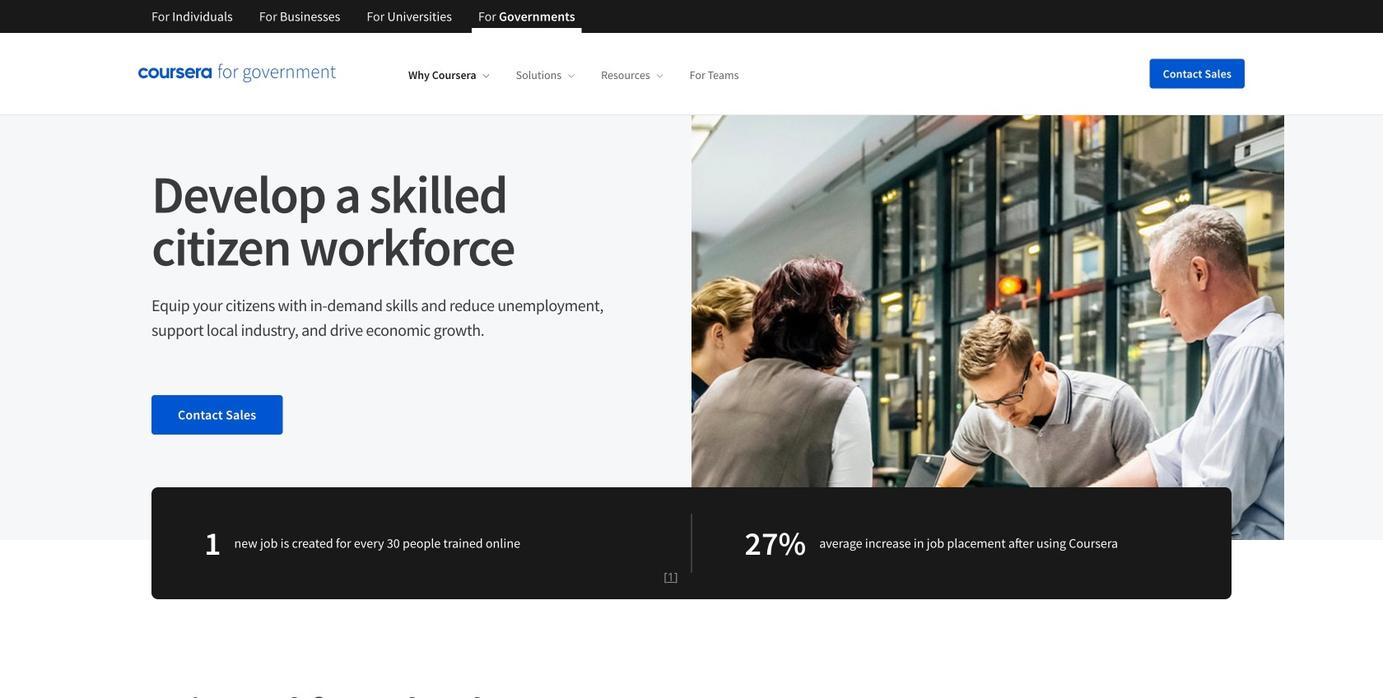 Task type: vqa. For each thing, say whether or not it's contained in the screenshot.
the bottom 2024
no



Task type: locate. For each thing, give the bounding box(es) containing it.
banner navigation
[[138, 0, 589, 33]]

coursera for government image
[[138, 64, 336, 83]]



